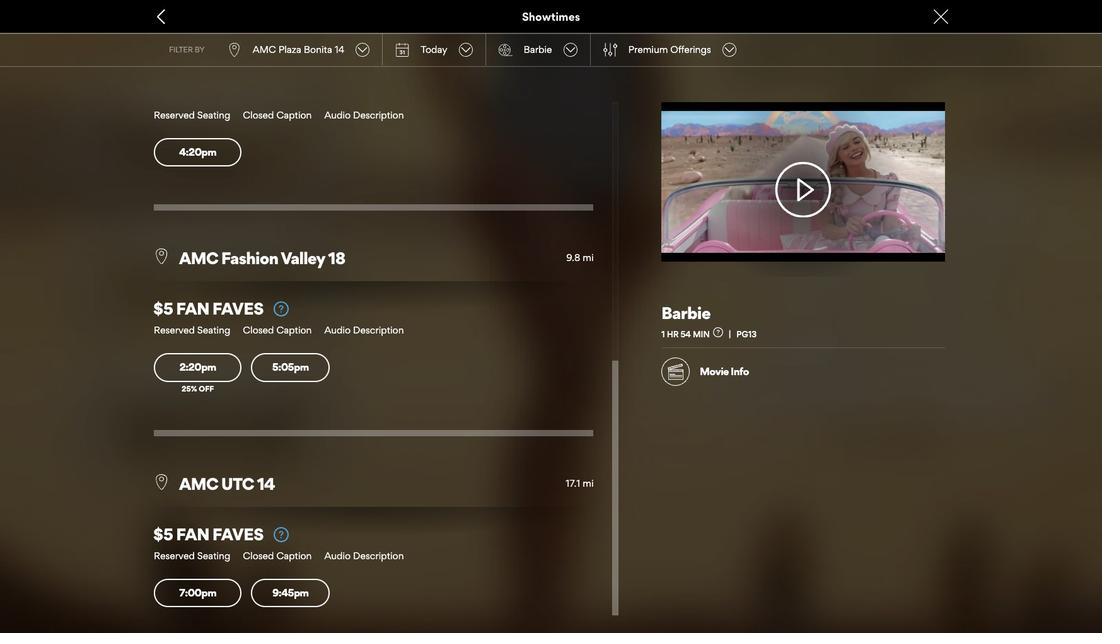 Task type: vqa. For each thing, say whether or not it's contained in the screenshot.
$5 Fan Faves
yes



Task type: locate. For each thing, give the bounding box(es) containing it.
movie info
[[700, 366, 749, 378]]

2 vertical spatial amc
[[179, 474, 218, 494]]

$5
[[153, 83, 173, 103], [153, 299, 173, 319], [153, 524, 173, 544]]

mi
[[583, 252, 594, 264], [583, 477, 594, 489]]

mi right 17.1
[[583, 477, 594, 489]]

2 mi from the top
[[583, 477, 594, 489]]

54
[[681, 329, 691, 339]]

filter by
[[169, 45, 205, 54]]

1 vertical spatial $5
[[153, 299, 173, 319]]

1 vertical spatial closed caption
[[243, 325, 312, 337]]

1 mi from the top
[[583, 252, 594, 264]]

audio description for amc fashion valley 18
[[325, 325, 404, 337]]

0 vertical spatial $5 fan faves
[[153, 83, 264, 103]]

2 audio description from the top
[[325, 325, 404, 337]]

faves for utc
[[213, 524, 264, 544]]

2 vertical spatial audio description
[[325, 550, 404, 562]]

1 vertical spatial reserved
[[154, 325, 195, 337]]

description for amc utc 14
[[353, 550, 404, 562]]

3 $5 from the top
[[153, 524, 173, 544]]

0 vertical spatial reserved
[[154, 109, 195, 121]]

0 vertical spatial faves
[[213, 83, 264, 103]]

14 right bonita
[[335, 43, 345, 55]]

3 description from the top
[[353, 550, 404, 562]]

info
[[731, 366, 749, 378]]

mi right 9.8
[[583, 252, 594, 264]]

by
[[195, 45, 205, 54]]

2 reserved seating from the top
[[154, 325, 231, 337]]

valley
[[281, 248, 325, 268]]

0 horizontal spatial 14
[[257, 474, 275, 494]]

audio description
[[325, 109, 404, 121], [325, 325, 404, 337], [325, 550, 404, 562]]

reserved up 2:20pm
[[154, 325, 195, 337]]

barbie down showtimes
[[524, 43, 552, 55]]

0 vertical spatial barbie
[[524, 43, 552, 55]]

2 vertical spatial caption
[[277, 550, 312, 562]]

2 vertical spatial $5 fan faves
[[153, 524, 264, 544]]

1 audio description from the top
[[325, 109, 404, 121]]

25%
[[182, 384, 197, 394]]

1 vertical spatial fan
[[176, 299, 209, 319]]

reserved seating
[[154, 109, 231, 121], [154, 325, 231, 337], [154, 550, 231, 562]]

2 description from the top
[[353, 325, 404, 337]]

1 vertical spatial reserved seating
[[154, 325, 231, 337]]

2 vertical spatial seating
[[197, 550, 231, 562]]

mi for amc fashion valley 18
[[583, 252, 594, 264]]

1 hr 54 min button
[[662, 327, 737, 339]]

2 audio from the top
[[325, 325, 351, 337]]

pg13
[[737, 329, 757, 339]]

1 vertical spatial closed
[[243, 325, 274, 337]]

2:20pm
[[180, 361, 216, 374]]

1 vertical spatial audio description
[[325, 325, 404, 337]]

seating up 4:20pm
[[197, 109, 231, 121]]

audio description for amc utc 14
[[325, 550, 404, 562]]

0 vertical spatial mi
[[583, 252, 594, 264]]

1 horizontal spatial barbie
[[662, 303, 711, 323]]

1 vertical spatial faves
[[213, 299, 264, 319]]

9.8
[[567, 252, 581, 264]]

premium offerings
[[629, 43, 712, 55]]

2 vertical spatial fan
[[176, 524, 209, 544]]

1
[[662, 329, 665, 339]]

seating for utc
[[197, 550, 231, 562]]

fan up 2:20pm
[[176, 299, 209, 319]]

more information about $5 fan faves image down amc fashion valley 18
[[274, 302, 289, 317]]

2 $5 from the top
[[153, 299, 173, 319]]

amc fashion valley 18 link
[[154, 248, 345, 268]]

$5 fan faves down by
[[153, 83, 264, 103]]

amc left the plaza at the top of the page
[[253, 43, 276, 55]]

0 vertical spatial description
[[353, 109, 404, 121]]

2 vertical spatial description
[[353, 550, 404, 562]]

more information about $5 fan faves image up 9:45pm
[[274, 527, 289, 542]]

reserved seating up 7:00pm
[[154, 550, 231, 562]]

filter by element
[[604, 43, 617, 56]]

seating
[[197, 109, 231, 121], [197, 325, 231, 337], [197, 550, 231, 562]]

14
[[335, 43, 345, 55], [257, 474, 275, 494]]

barbie up 54
[[662, 303, 711, 323]]

amc left fashion
[[179, 248, 218, 268]]

close this dialog image
[[1081, 609, 1093, 622]]

2 caption from the top
[[277, 325, 312, 337]]

2 seating from the top
[[197, 325, 231, 337]]

9:45pm
[[272, 586, 309, 599]]

caption for valley
[[277, 325, 312, 337]]

0 vertical spatial 14
[[335, 43, 345, 55]]

3 closed from the top
[[243, 550, 274, 562]]

reserved up 7:00pm
[[154, 550, 195, 562]]

2 vertical spatial audio
[[325, 550, 351, 562]]

seating for fashion
[[197, 325, 231, 337]]

$5 for amc utc 14
[[153, 524, 173, 544]]

amc fashion valley 18
[[179, 248, 345, 268]]

1 vertical spatial barbie
[[662, 303, 711, 323]]

reserved for amc utc 14
[[154, 550, 195, 562]]

1 vertical spatial $5 fan faves
[[153, 299, 264, 319]]

0 vertical spatial amc
[[253, 43, 276, 55]]

1 audio from the top
[[325, 109, 351, 121]]

1 vertical spatial amc
[[179, 248, 218, 268]]

utc
[[221, 474, 254, 494]]

reserved
[[154, 109, 195, 121], [154, 325, 195, 337], [154, 550, 195, 562]]

3 fan from the top
[[176, 524, 209, 544]]

3 seating from the top
[[197, 550, 231, 562]]

closed for fashion
[[243, 325, 274, 337]]

closed
[[243, 109, 274, 121], [243, 325, 274, 337], [243, 550, 274, 562]]

9.8 mi
[[567, 252, 594, 264]]

1 vertical spatial seating
[[197, 325, 231, 337]]

25% off
[[182, 384, 214, 394]]

0 vertical spatial closed
[[243, 109, 274, 121]]

offerings
[[671, 43, 712, 55]]

1 caption from the top
[[277, 109, 312, 121]]

plaza
[[279, 43, 302, 55]]

4:20pm button
[[154, 138, 242, 167]]

3 $5 fan faves from the top
[[153, 524, 264, 544]]

2 vertical spatial closed
[[243, 550, 274, 562]]

3 caption from the top
[[277, 550, 312, 562]]

3 audio from the top
[[325, 550, 351, 562]]

1 vertical spatial more information about $5 fan faves image
[[274, 527, 289, 542]]

5:05pm
[[272, 361, 309, 374]]

1 more information about $5 fan faves image from the top
[[274, 302, 289, 317]]

0 vertical spatial more information about $5 fan faves image
[[274, 302, 289, 317]]

1 reserved seating from the top
[[154, 109, 231, 121]]

amc utc 14 link
[[154, 474, 275, 494]]

$5 fan faves down 'amc utc 14' link
[[153, 524, 264, 544]]

2 vertical spatial reserved
[[154, 550, 195, 562]]

$5 fan faves up 2:20pm
[[153, 299, 264, 319]]

amc
[[253, 43, 276, 55], [179, 248, 218, 268], [179, 474, 218, 494]]

amc left the utc in the bottom of the page
[[179, 474, 218, 494]]

2 vertical spatial closed caption
[[243, 550, 312, 562]]

reserved seating up 2:20pm
[[154, 325, 231, 337]]

0 vertical spatial audio
[[325, 109, 351, 121]]

reserved for amc fashion valley 18
[[154, 325, 195, 337]]

caption
[[277, 109, 312, 121], [277, 325, 312, 337], [277, 550, 312, 562]]

2 vertical spatial $5
[[153, 524, 173, 544]]

1 fan from the top
[[176, 83, 209, 103]]

more information about $5 fan faves image
[[274, 302, 289, 317], [274, 527, 289, 542]]

caption for 14
[[277, 550, 312, 562]]

1 faves from the top
[[213, 83, 264, 103]]

3 faves from the top
[[213, 524, 264, 544]]

2 reserved from the top
[[154, 325, 195, 337]]

0 vertical spatial reserved seating
[[154, 109, 231, 121]]

faves
[[213, 83, 264, 103], [213, 299, 264, 319], [213, 524, 264, 544]]

2 closed from the top
[[243, 325, 274, 337]]

2 vertical spatial reserved seating
[[154, 550, 231, 562]]

0 vertical spatial caption
[[277, 109, 312, 121]]

closed caption
[[243, 109, 312, 121], [243, 325, 312, 337], [243, 550, 312, 562]]

1 vertical spatial description
[[353, 325, 404, 337]]

more information about $5 fan faves image for valley
[[274, 302, 289, 317]]

fan
[[176, 83, 209, 103], [176, 299, 209, 319], [176, 524, 209, 544]]

0 vertical spatial seating
[[197, 109, 231, 121]]

0 vertical spatial fan
[[176, 83, 209, 103]]

fan down 'amc utc 14' link
[[176, 524, 209, 544]]

3 reserved seating from the top
[[154, 550, 231, 562]]

3 audio description from the top
[[325, 550, 404, 562]]

reserved up 4:20pm
[[154, 109, 195, 121]]

1 vertical spatial 14
[[257, 474, 275, 494]]

0 vertical spatial audio description
[[325, 109, 404, 121]]

audio
[[325, 109, 351, 121], [325, 325, 351, 337], [325, 550, 351, 562]]

17.1 miles element
[[566, 477, 594, 489]]

14 right the utc in the bottom of the page
[[257, 474, 275, 494]]

$5 fan faves
[[153, 83, 264, 103], [153, 299, 264, 319], [153, 524, 264, 544]]

fan down the filter by
[[176, 83, 209, 103]]

3 reserved from the top
[[154, 550, 195, 562]]

2 faves from the top
[[213, 299, 264, 319]]

1 vertical spatial audio
[[325, 325, 351, 337]]

0 vertical spatial $5
[[153, 83, 173, 103]]

0 vertical spatial closed caption
[[243, 109, 312, 121]]

1 vertical spatial caption
[[277, 325, 312, 337]]

description
[[353, 109, 404, 121], [353, 325, 404, 337], [353, 550, 404, 562]]

2 $5 fan faves from the top
[[153, 299, 264, 319]]

more information about $5 fan faves image for 14
[[274, 527, 289, 542]]

9.8 miles element
[[567, 252, 594, 264]]

$5 fan faves for utc
[[153, 524, 264, 544]]

1 seating from the top
[[197, 109, 231, 121]]

reserved seating for amc fashion valley 18
[[154, 325, 231, 337]]

3 closed caption from the top
[[243, 550, 312, 562]]

9:45pm button
[[251, 579, 330, 608]]

seating up 2:20pm
[[197, 325, 231, 337]]

17.1
[[566, 477, 581, 489]]

play trailer for barbie image
[[662, 102, 946, 262], [758, 162, 849, 218]]

1 closed from the top
[[243, 109, 274, 121]]

2 vertical spatial faves
[[213, 524, 264, 544]]

1 vertical spatial mi
[[583, 477, 594, 489]]

seating up 7:00pm
[[197, 550, 231, 562]]

2 closed caption from the top
[[243, 325, 312, 337]]

barbie
[[524, 43, 552, 55], [662, 303, 711, 323]]

reserved seating up 4:20pm
[[154, 109, 231, 121]]

2 fan from the top
[[176, 299, 209, 319]]

2 more information about $5 fan faves image from the top
[[274, 527, 289, 542]]

filter
[[169, 45, 193, 54]]



Task type: describe. For each thing, give the bounding box(es) containing it.
1 horizontal spatial 14
[[335, 43, 345, 55]]

fashion
[[221, 248, 278, 268]]

premium
[[629, 43, 668, 55]]

closed caption for 14
[[243, 550, 312, 562]]

closed caption for valley
[[243, 325, 312, 337]]

bonita
[[304, 43, 332, 55]]

audio for amc utc 14
[[325, 550, 351, 562]]

mi for amc utc 14
[[583, 477, 594, 489]]

7:00pm
[[179, 586, 217, 599]]

1 closed caption from the top
[[243, 109, 312, 121]]

1 description from the top
[[353, 109, 404, 121]]

0 horizontal spatial barbie
[[524, 43, 552, 55]]

1 $5 from the top
[[153, 83, 173, 103]]

amc utc 14
[[179, 474, 275, 494]]

more information about image
[[713, 327, 723, 338]]

4:20pm
[[179, 146, 217, 158]]

18
[[328, 248, 345, 268]]

movie
[[700, 366, 729, 378]]

17.1 mi
[[566, 477, 594, 489]]

2:20pm button
[[154, 354, 242, 382]]

amc for amc plaza bonita 14
[[253, 43, 276, 55]]

1 reserved from the top
[[154, 109, 195, 121]]

7:00pm button
[[154, 579, 242, 608]]

faves for fashion
[[213, 299, 264, 319]]

$5 for amc fashion valley 18
[[153, 299, 173, 319]]

hr
[[667, 329, 679, 339]]

off
[[199, 384, 214, 394]]

1 hr 54 min
[[662, 329, 710, 339]]

today
[[421, 43, 448, 55]]

showtimes
[[522, 10, 580, 23]]

min
[[693, 329, 710, 339]]

movie info button
[[662, 358, 749, 386]]

1 $5 fan faves from the top
[[153, 83, 264, 103]]

amc plaza bonita 14
[[253, 43, 345, 55]]

audio for amc fashion valley 18
[[325, 325, 351, 337]]

amc for amc fashion valley 18
[[179, 248, 218, 268]]

fan for amc utc 14
[[176, 524, 209, 544]]

description for amc fashion valley 18
[[353, 325, 404, 337]]

reserved seating for amc utc 14
[[154, 550, 231, 562]]

5:05pm button
[[251, 354, 330, 382]]

amc for amc utc 14
[[179, 474, 218, 494]]

$5 fan faves for fashion
[[153, 299, 264, 319]]

fan for amc fashion valley 18
[[176, 299, 209, 319]]

closed for utc
[[243, 550, 274, 562]]



